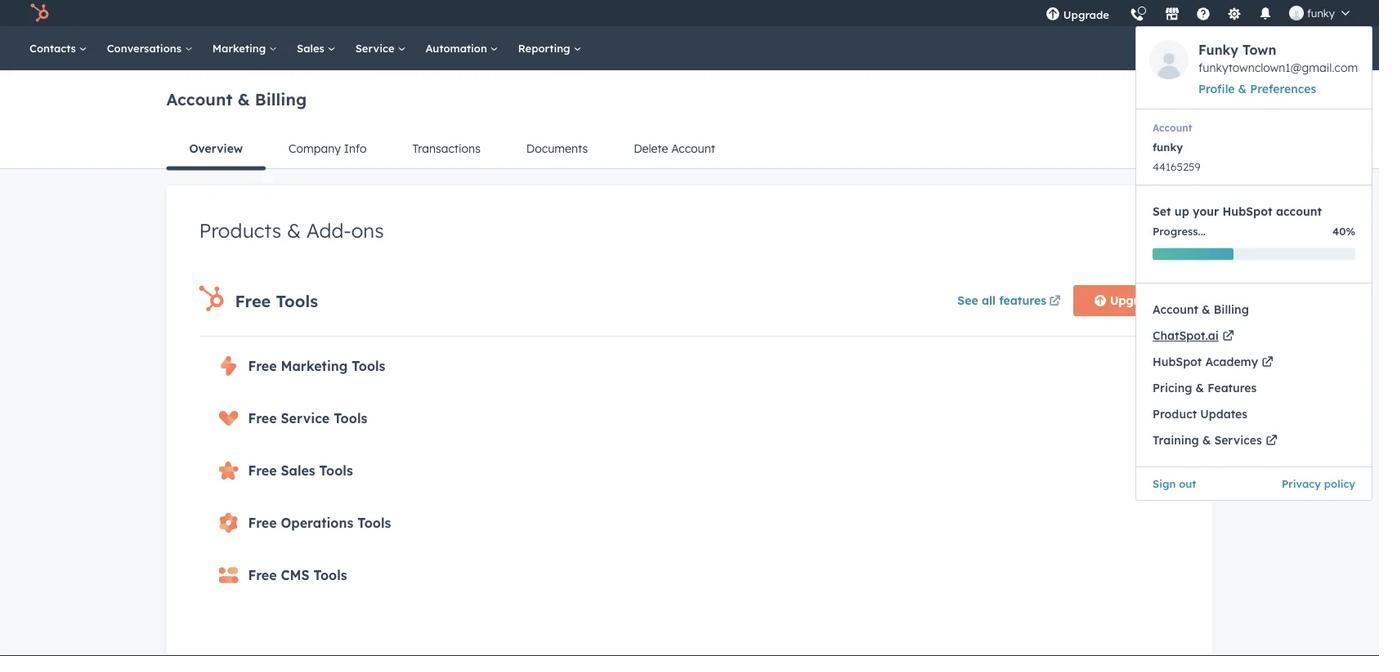 Task type: describe. For each thing, give the bounding box(es) containing it.
free for free cms tools
[[248, 567, 277, 584]]

funky
[[1199, 42, 1239, 58]]

updates
[[1200, 407, 1248, 421]]

0 horizontal spatial hubspot
[[1153, 355, 1202, 369]]

contacts link
[[20, 26, 97, 70]]

account & billing inside funky menu
[[1153, 302, 1249, 317]]

calling icon button
[[1123, 2, 1151, 26]]

cms
[[281, 567, 310, 584]]

ons
[[351, 218, 384, 243]]

free for free marketing tools
[[248, 358, 277, 374]]

preferences
[[1250, 82, 1317, 96]]

company
[[289, 141, 341, 156]]

pricing & features link
[[1136, 375, 1372, 401]]

privacy
[[1282, 477, 1321, 491]]

account & billing link
[[1136, 297, 1372, 323]]

products
[[199, 218, 281, 243]]

up
[[1175, 204, 1189, 219]]

link opens in a new window image for chatspot.ai
[[1223, 330, 1234, 341]]

delete
[[634, 141, 668, 156]]

chatspot.ai
[[1153, 329, 1219, 343]]

profile
[[1199, 82, 1235, 96]]

pricing & features
[[1153, 381, 1257, 395]]

sales icon image
[[219, 461, 238, 481]]

all
[[982, 293, 996, 307]]

help button
[[1189, 0, 1217, 26]]

& down product updates
[[1202, 433, 1211, 448]]

cms icon image
[[219, 566, 238, 585]]

page section element
[[127, 70, 1252, 170]]

reporting
[[518, 41, 573, 55]]

tools for free operations tools
[[357, 515, 391, 531]]

link opens in a new window image inside see all features link
[[1049, 296, 1061, 307]]

free marketing tools
[[248, 358, 385, 374]]

free cms tools
[[248, 567, 347, 584]]

account & billing inside page section 'element'
[[166, 89, 307, 109]]

privacy policy
[[1282, 477, 1355, 491]]

product updates link
[[1136, 401, 1372, 428]]

calling icon image
[[1130, 8, 1144, 23]]

free operations tools
[[248, 515, 391, 531]]

notifications image
[[1258, 7, 1273, 22]]

set
[[1153, 204, 1171, 219]]

sales link
[[287, 26, 346, 70]]

automation link
[[416, 26, 508, 70]]

overview link
[[166, 129, 266, 170]]

reporting link
[[508, 26, 591, 70]]

funky town menu
[[1036, 0, 1373, 501]]

documents link
[[504, 129, 611, 168]]

company info
[[289, 141, 367, 156]]

operations
[[281, 515, 353, 531]]

service icon image
[[219, 409, 238, 428]]

add-
[[306, 218, 351, 243]]

products & add-ons
[[199, 218, 384, 243]]

billing inside page section 'element'
[[255, 89, 307, 109]]

out
[[1179, 477, 1196, 491]]

pricing
[[1153, 381, 1192, 395]]

1 vertical spatial marketing
[[281, 358, 348, 374]]

& inside page section 'element'
[[237, 89, 250, 109]]

sign out
[[1153, 477, 1196, 491]]

funky menu
[[1136, 26, 1373, 501]]

features
[[1208, 381, 1257, 395]]

& up product updates
[[1196, 381, 1204, 395]]

marketplaces image
[[1165, 7, 1180, 22]]

service link
[[346, 26, 416, 70]]

marketplaces button
[[1155, 0, 1189, 26]]

tools for free cms tools
[[314, 567, 347, 584]]

contacts
[[29, 41, 79, 55]]

0 horizontal spatial service
[[281, 410, 330, 427]]

billing inside funky menu
[[1214, 302, 1249, 317]]

& inside funky town funkytownclown1@gmail.com profile & preferences
[[1238, 82, 1247, 96]]

link opens in a new window image inside see all features link
[[1049, 292, 1061, 311]]



Task type: locate. For each thing, give the bounding box(es) containing it.
0 vertical spatial upgrade
[[1063, 8, 1109, 21]]

1 vertical spatial account & billing
[[1153, 302, 1249, 317]]

account & billing
[[166, 89, 307, 109], [1153, 302, 1249, 317]]

transactions link
[[390, 129, 504, 168]]

link opens in a new window image
[[1049, 292, 1061, 311], [1262, 356, 1273, 367]]

set up your hubspot account
[[1153, 204, 1322, 219]]

0 vertical spatial account
[[166, 89, 232, 109]]

hubspot up pricing
[[1153, 355, 1202, 369]]

link opens in a new window image down product updates link at the right of the page
[[1266, 435, 1277, 446]]

1 vertical spatial sales
[[281, 463, 315, 479]]

training & services
[[1153, 433, 1262, 448]]

upgrade inside funky town menu
[[1063, 8, 1109, 21]]

features
[[999, 293, 1047, 307]]

account & billing down marketing link
[[166, 89, 307, 109]]

service up free sales tools
[[281, 410, 330, 427]]

town
[[1243, 42, 1276, 58]]

service right sales link
[[355, 41, 398, 55]]

tools for free service tools
[[334, 410, 367, 427]]

free sales tools
[[248, 463, 353, 479]]

policy
[[1324, 477, 1355, 491]]

hubspot right your at the right of the page
[[1223, 204, 1273, 219]]

automation
[[425, 41, 490, 55]]

account
[[1276, 204, 1322, 219]]

overview
[[189, 141, 243, 156]]

see all features
[[958, 293, 1047, 307]]

notifications button
[[1252, 0, 1279, 26]]

conversations
[[107, 41, 185, 55]]

product updates
[[1153, 407, 1248, 421]]

0 vertical spatial account & billing
[[166, 89, 307, 109]]

tools up free marketing tools
[[276, 291, 318, 311]]

info
[[344, 141, 367, 156]]

Search HubSpot search field
[[1149, 34, 1350, 62]]

2 vertical spatial account
[[1153, 302, 1198, 317]]

& left add-
[[287, 218, 301, 243]]

billing
[[255, 89, 307, 109], [1214, 302, 1249, 317]]

funky town funkytownclown1@gmail.com profile & preferences
[[1199, 42, 1358, 96]]

0 vertical spatial link opens in a new window image
[[1049, 296, 1061, 307]]

academy
[[1205, 355, 1258, 369]]

services
[[1214, 433, 1262, 448]]

free for free service tools
[[248, 410, 277, 427]]

tools up free service tools
[[352, 358, 385, 374]]

billing up academy
[[1214, 302, 1249, 317]]

marketing
[[212, 41, 269, 55], [281, 358, 348, 374]]

free for free operations tools
[[248, 515, 277, 531]]

tools right operations
[[357, 515, 391, 531]]

free for free tools
[[235, 291, 271, 311]]

funky button
[[1279, 0, 1360, 26]]

1 vertical spatial billing
[[1214, 302, 1249, 317]]

progress...
[[1153, 224, 1206, 238]]

free right sales icon
[[248, 463, 277, 479]]

1 horizontal spatial link opens in a new window image
[[1223, 330, 1234, 341]]

link opens in a new window image right the features
[[1049, 296, 1061, 307]]

navigation
[[166, 129, 1213, 170]]

1 vertical spatial hubspot
[[1153, 355, 1202, 369]]

link opens in a new window image
[[1049, 296, 1061, 307], [1223, 330, 1234, 341], [1266, 435, 1277, 446]]

1 vertical spatial link opens in a new window image
[[1262, 356, 1273, 367]]

account inside account & billing link
[[1153, 302, 1198, 317]]

hubspot academy
[[1153, 355, 1258, 369]]

transactions
[[413, 141, 481, 156]]

conversations link
[[97, 26, 203, 70]]

1 horizontal spatial service
[[355, 41, 398, 55]]

hubspot
[[1223, 204, 1273, 219], [1153, 355, 1202, 369]]

documents
[[526, 141, 588, 156]]

0 vertical spatial service
[[355, 41, 398, 55]]

link opens in a new window image for training & services
[[1266, 435, 1277, 446]]

0 vertical spatial hubspot
[[1223, 204, 1273, 219]]

2 horizontal spatial account
[[1153, 302, 1198, 317]]

account & billing up the chatspot.ai
[[1153, 302, 1249, 317]]

1 horizontal spatial marketing
[[281, 358, 348, 374]]

1 horizontal spatial account & billing
[[1153, 302, 1249, 317]]

funky town menu item
[[1136, 0, 1373, 501]]

see all features link
[[958, 290, 1064, 311]]

account
[[166, 89, 232, 109], [671, 141, 715, 156], [1153, 302, 1198, 317]]

tools up free operations tools
[[319, 463, 353, 479]]

sales
[[297, 41, 328, 55], [281, 463, 315, 479]]

funky
[[1307, 6, 1335, 20]]

free tools
[[235, 291, 318, 311]]

2 horizontal spatial link opens in a new window image
[[1266, 435, 1277, 446]]

& up the chatspot.ai
[[1202, 302, 1210, 317]]

help image
[[1196, 7, 1211, 22]]

0 vertical spatial marketing
[[212, 41, 269, 55]]

sign out link
[[1153, 474, 1196, 494]]

&
[[1238, 82, 1247, 96], [237, 89, 250, 109], [287, 218, 301, 243], [1202, 302, 1210, 317], [1196, 381, 1204, 395], [1202, 433, 1211, 448]]

privacy policy link
[[1282, 474, 1355, 494]]

free right marketing icon
[[248, 358, 277, 374]]

sign
[[1153, 477, 1176, 491]]

tools for free sales tools
[[319, 463, 353, 479]]

upgrade up the chatspot.ai
[[1110, 293, 1160, 308]]

upgrade image
[[1045, 7, 1060, 22]]

1 vertical spatial link opens in a new window image
[[1223, 330, 1234, 341]]

free right service icon
[[248, 410, 277, 427]]

tools right 'cms'
[[314, 567, 347, 584]]

free up marketing icon
[[235, 291, 271, 311]]

1 vertical spatial service
[[281, 410, 330, 427]]

0 vertical spatial billing
[[255, 89, 307, 109]]

hubspot link
[[20, 3, 61, 23]]

free right the ops icon
[[248, 515, 277, 531]]

account up the chatspot.ai
[[1153, 302, 1198, 317]]

free service tools
[[248, 410, 367, 427]]

hubspot image
[[29, 3, 49, 23]]

delete account
[[634, 141, 715, 156]]

& right profile
[[1238, 82, 1247, 96]]

1 vertical spatial upgrade
[[1110, 293, 1160, 308]]

1 horizontal spatial account
[[671, 141, 715, 156]]

company info link
[[266, 129, 390, 168]]

product
[[1153, 407, 1197, 421]]

funky town image
[[1149, 40, 1189, 79]]

1 horizontal spatial hubspot
[[1223, 204, 1273, 219]]

marketing link
[[203, 26, 287, 70]]

tools for free marketing tools
[[352, 358, 385, 374]]

sales down free service tools
[[281, 463, 315, 479]]

navigation containing overview
[[166, 129, 1213, 170]]

1 vertical spatial account
[[671, 141, 715, 156]]

2 vertical spatial link opens in a new window image
[[1266, 435, 1277, 446]]

free
[[235, 291, 271, 311], [248, 358, 277, 374], [248, 410, 277, 427], [248, 463, 277, 479], [248, 515, 277, 531], [248, 567, 277, 584]]

0 horizontal spatial link opens in a new window image
[[1049, 296, 1061, 307]]

0 horizontal spatial account
[[166, 89, 232, 109]]

account right delete
[[671, 141, 715, 156]]

link opens in a new window image up academy
[[1223, 330, 1234, 341]]

marketing icon image
[[219, 356, 238, 376]]

free for free sales tools
[[248, 463, 277, 479]]

sales right marketing link
[[297, 41, 328, 55]]

settings image
[[1227, 7, 1242, 22]]

funkytownclown1@gmail.com
[[1199, 60, 1358, 75]]

0 horizontal spatial marketing
[[212, 41, 269, 55]]

link opens in a new window image up pricing & features link
[[1262, 356, 1273, 367]]

0 horizontal spatial link opens in a new window image
[[1049, 292, 1061, 311]]

1 horizontal spatial billing
[[1214, 302, 1249, 317]]

1 horizontal spatial link opens in a new window image
[[1262, 356, 1273, 367]]

your
[[1193, 204, 1219, 219]]

funky town image
[[1289, 6, 1304, 20]]

1 horizontal spatial upgrade
[[1110, 293, 1160, 308]]

see
[[958, 293, 978, 307]]

service
[[355, 41, 398, 55], [281, 410, 330, 427]]

0 vertical spatial sales
[[297, 41, 328, 55]]

marketing up free service tools
[[281, 358, 348, 374]]

40%
[[1333, 224, 1355, 238]]

billing up company
[[255, 89, 307, 109]]

tools
[[276, 291, 318, 311], [352, 358, 385, 374], [334, 410, 367, 427], [319, 463, 353, 479], [357, 515, 391, 531], [314, 567, 347, 584]]

0 horizontal spatial billing
[[255, 89, 307, 109]]

upgrade link
[[1074, 285, 1180, 316]]

navigation inside page section 'element'
[[166, 129, 1213, 170]]

upgrade
[[1063, 8, 1109, 21], [1110, 293, 1160, 308]]

marketing left sales link
[[212, 41, 269, 55]]

upgrade right upgrade image
[[1063, 8, 1109, 21]]

delete account link
[[611, 129, 738, 168]]

training
[[1153, 433, 1199, 448]]

link opens in a new window image right the features
[[1049, 292, 1061, 311]]

free left 'cms'
[[248, 567, 277, 584]]

tools down free marketing tools
[[334, 410, 367, 427]]

0 horizontal spatial account & billing
[[166, 89, 307, 109]]

account up 'overview' at the top left
[[166, 89, 232, 109]]

ops icon image
[[219, 513, 238, 533]]

0 vertical spatial link opens in a new window image
[[1049, 292, 1061, 311]]

0 horizontal spatial upgrade
[[1063, 8, 1109, 21]]

settings link
[[1217, 0, 1252, 26]]

& down marketing link
[[237, 89, 250, 109]]

account inside delete account link
[[671, 141, 715, 156]]



Task type: vqa. For each thing, say whether or not it's contained in the screenshot.
the Finish CMS Setup 'Progress Bar'
no



